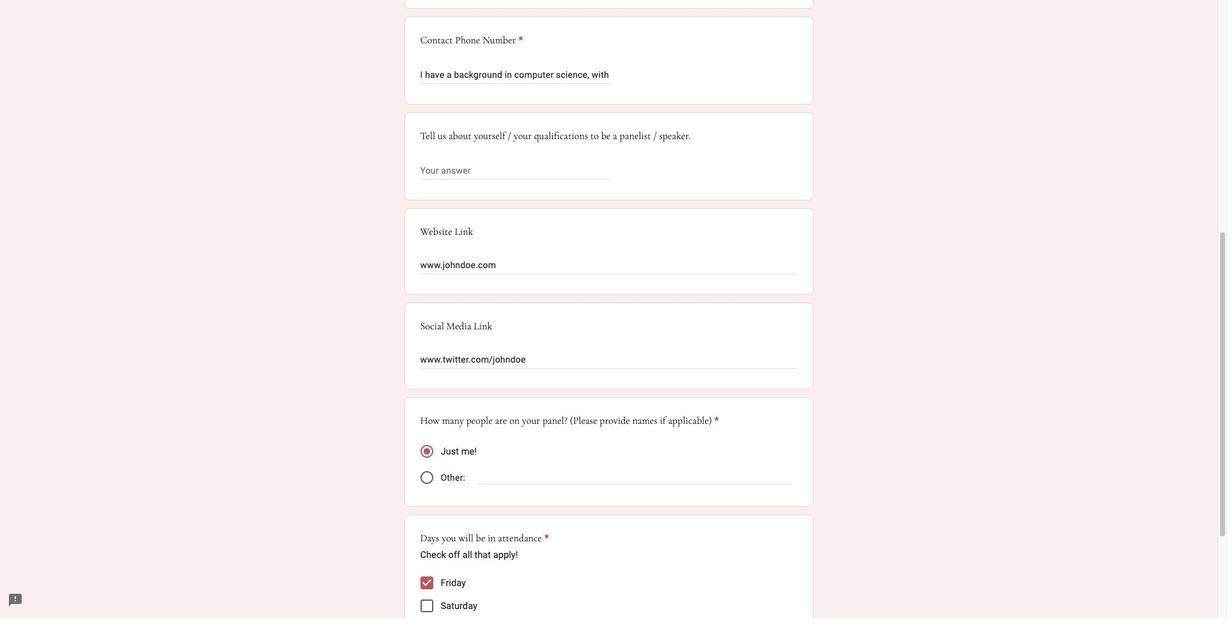Task type: locate. For each thing, give the bounding box(es) containing it.
1 vertical spatial required question element
[[712, 414, 719, 429]]

2 vertical spatial required question element
[[542, 531, 549, 547]]

Just me! radio
[[420, 446, 433, 459]]

saturday image
[[422, 602, 432, 612]]

heading
[[420, 33, 523, 48], [420, 414, 719, 429], [420, 531, 549, 547]]

list
[[420, 572, 797, 619]]

None text field
[[420, 67, 609, 83], [420, 354, 797, 369], [420, 67, 609, 83], [420, 354, 797, 369]]

3 heading from the top
[[420, 531, 549, 547]]

2 horizontal spatial required question element
[[712, 414, 719, 429]]

Saturday checkbox
[[420, 600, 433, 613]]

required question element
[[516, 33, 523, 48], [712, 414, 719, 429], [542, 531, 549, 547]]

Friday checkbox
[[420, 577, 433, 590]]

0 horizontal spatial required question element
[[516, 33, 523, 48]]

0 vertical spatial required question element
[[516, 33, 523, 48]]

1 horizontal spatial required question element
[[542, 531, 549, 547]]

1 vertical spatial heading
[[420, 414, 719, 429]]

None radio
[[420, 472, 433, 485]]

2 vertical spatial heading
[[420, 531, 549, 547]]

None text field
[[420, 163, 609, 179], [420, 259, 797, 274], [420, 163, 609, 179], [420, 259, 797, 274]]

0 vertical spatial heading
[[420, 33, 523, 48]]

Other response text field
[[478, 470, 792, 485]]



Task type: vqa. For each thing, say whether or not it's contained in the screenshot.
the right Required question element
yes



Task type: describe. For each thing, give the bounding box(es) containing it.
just me! image
[[423, 449, 430, 455]]

report a problem to google image
[[8, 593, 23, 608]]

friday image
[[420, 577, 433, 590]]

1 heading from the top
[[420, 33, 523, 48]]

2 heading from the top
[[420, 414, 719, 429]]



